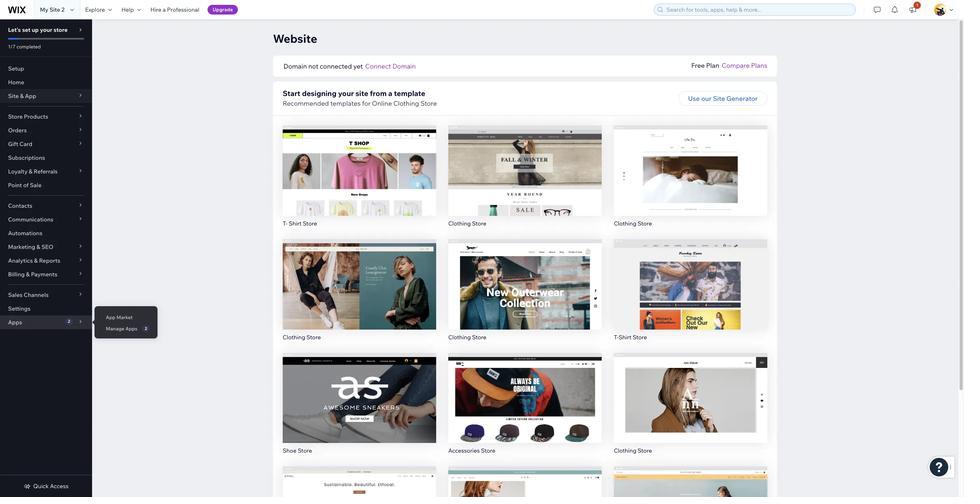 Task type: describe. For each thing, give the bounding box(es) containing it.
sidebar element
[[0, 19, 92, 498]]

recommended
[[283, 99, 329, 107]]

& for loyalty
[[29, 168, 32, 175]]

setup link
[[0, 62, 92, 76]]

channels
[[24, 292, 49, 299]]

1 horizontal spatial apps
[[125, 326, 138, 332]]

automations link
[[0, 227, 92, 240]]

of
[[23, 182, 29, 189]]

store inside dropdown button
[[8, 113, 23, 120]]

0 vertical spatial 2
[[61, 6, 65, 13]]

& for analytics
[[34, 257, 38, 265]]

compare
[[722, 61, 750, 70]]

contacts button
[[0, 199, 92, 213]]

site inside button
[[713, 95, 725, 103]]

yet
[[354, 62, 363, 70]]

analytics & reports button
[[0, 254, 92, 268]]

use our site generator
[[688, 95, 758, 103]]

sales
[[8, 292, 23, 299]]

sales channels
[[8, 292, 49, 299]]

explore
[[85, 6, 105, 13]]

1 horizontal spatial site
[[50, 6, 60, 13]]

2 vertical spatial 2
[[145, 327, 147, 332]]

setup
[[8, 65, 24, 72]]

loyalty & referrals
[[8, 168, 58, 175]]

shirt for t- shirt store
[[289, 220, 302, 227]]

shoe
[[283, 448, 297, 455]]

market
[[117, 315, 133, 321]]

up
[[32, 26, 39, 34]]

app market link
[[95, 311, 158, 325]]

referrals
[[34, 168, 58, 175]]

hire
[[151, 6, 162, 13]]

manage apps
[[106, 326, 138, 332]]

gift card
[[8, 141, 32, 148]]

clothing inside 'start designing your site from a template recommended templates for online clothing store'
[[394, 99, 419, 107]]

site & app
[[8, 93, 36, 100]]

plan
[[707, 61, 720, 70]]

gift
[[8, 141, 18, 148]]

generator
[[727, 95, 758, 103]]

connect
[[365, 62, 391, 70]]

billing
[[8, 271, 25, 278]]

set
[[22, 26, 30, 34]]

our
[[702, 95, 712, 103]]

analytics
[[8, 257, 33, 265]]

point of sale
[[8, 182, 42, 189]]

app inside dropdown button
[[25, 93, 36, 100]]

settings
[[8, 305, 30, 313]]

marketing
[[8, 244, 35, 251]]

0 vertical spatial a
[[163, 6, 166, 13]]

sale
[[30, 182, 42, 189]]

2 inside sidebar element
[[68, 319, 70, 324]]

templates
[[331, 99, 361, 107]]

store
[[54, 26, 68, 34]]

designing
[[302, 89, 337, 98]]

subscriptions
[[8, 154, 45, 162]]

plans
[[752, 61, 768, 70]]

domain not connected yet connect domain
[[284, 62, 416, 70]]

upgrade
[[213, 6, 233, 13]]

accessories
[[449, 448, 480, 455]]

hire a professional link
[[146, 0, 204, 19]]

store inside 'start designing your site from a template recommended templates for online clothing store'
[[421, 99, 437, 107]]

help
[[122, 6, 134, 13]]

connect domain button
[[365, 61, 416, 71]]

connected
[[320, 62, 352, 70]]

analytics & reports
[[8, 257, 60, 265]]

payments
[[31, 271, 57, 278]]

gift card button
[[0, 137, 92, 151]]

home link
[[0, 76, 92, 89]]

manage
[[106, 326, 124, 332]]

& for site
[[20, 93, 24, 100]]

let's
[[8, 26, 21, 34]]

apps inside sidebar element
[[8, 319, 22, 327]]

store products button
[[0, 110, 92, 124]]

& for marketing
[[36, 244, 40, 251]]

shoe store
[[283, 448, 312, 455]]

upgrade button
[[208, 5, 238, 15]]

quick access
[[33, 483, 69, 491]]

2 domain from the left
[[393, 62, 416, 70]]

free plan compare plans
[[692, 61, 768, 70]]

start designing your site from a template recommended templates for online clothing store
[[283, 89, 437, 107]]

template
[[394, 89, 426, 98]]

sales channels button
[[0, 289, 92, 302]]

professional
[[167, 6, 199, 13]]

online
[[372, 99, 392, 107]]

start
[[283, 89, 300, 98]]

use
[[688, 95, 700, 103]]

quick access button
[[24, 483, 69, 491]]

help button
[[117, 0, 146, 19]]

site inside dropdown button
[[8, 93, 19, 100]]

loyalty & referrals button
[[0, 165, 92, 179]]



Task type: vqa. For each thing, say whether or not it's contained in the screenshot.
Connect Domain button
yes



Task type: locate. For each thing, give the bounding box(es) containing it.
communications
[[8, 216, 53, 223]]

your right up
[[40, 26, 52, 34]]

point of sale link
[[0, 179, 92, 192]]

t-
[[283, 220, 288, 227], [614, 334, 619, 341]]

domain left not
[[284, 62, 307, 70]]

communications button
[[0, 213, 92, 227]]

& for billing
[[26, 271, 30, 278]]

a inside 'start designing your site from a template recommended templates for online clothing store'
[[388, 89, 393, 98]]

a
[[163, 6, 166, 13], [388, 89, 393, 98]]

use our site generator button
[[679, 91, 768, 106]]

products
[[24, 113, 48, 120]]

0 horizontal spatial t-
[[283, 220, 288, 227]]

t- for t- shirt store
[[283, 220, 288, 227]]

& right billing
[[26, 271, 30, 278]]

view button
[[342, 174, 377, 189], [508, 174, 543, 189], [674, 174, 708, 189], [342, 288, 377, 303], [508, 288, 543, 303], [674, 288, 708, 303], [342, 402, 377, 416], [508, 402, 543, 416], [674, 402, 708, 416]]

0 horizontal spatial domain
[[284, 62, 307, 70]]

shirt for t-shirt store
[[619, 334, 632, 341]]

0 vertical spatial your
[[40, 26, 52, 34]]

1/7 completed
[[8, 44, 41, 50]]

0 horizontal spatial shirt
[[289, 220, 302, 227]]

edit button
[[343, 157, 377, 172], [508, 157, 542, 172], [674, 157, 708, 172], [343, 271, 377, 286], [508, 271, 542, 286], [674, 271, 708, 286], [343, 385, 377, 399], [508, 385, 542, 399], [674, 385, 708, 399]]

my
[[40, 6, 48, 13]]

your inside 'start designing your site from a template recommended templates for online clothing store'
[[338, 89, 354, 98]]

0 horizontal spatial apps
[[8, 319, 22, 327]]

1 vertical spatial shirt
[[619, 334, 632, 341]]

1 horizontal spatial t-
[[614, 334, 619, 341]]

website
[[273, 32, 317, 46]]

domain
[[284, 62, 307, 70], [393, 62, 416, 70]]

quick
[[33, 483, 49, 491]]

1 horizontal spatial 2
[[68, 319, 70, 324]]

site right our
[[713, 95, 725, 103]]

orders button
[[0, 124, 92, 137]]

completed
[[17, 44, 41, 50]]

apps down app market link
[[125, 326, 138, 332]]

contacts
[[8, 202, 32, 210]]

1 vertical spatial t-
[[614, 334, 619, 341]]

&
[[20, 93, 24, 100], [29, 168, 32, 175], [36, 244, 40, 251], [34, 257, 38, 265], [26, 271, 30, 278]]

2 down settings link
[[68, 319, 70, 324]]

orders
[[8, 127, 27, 134]]

marketing & seo button
[[0, 240, 92, 254]]

hire a professional
[[151, 6, 199, 13]]

0 horizontal spatial your
[[40, 26, 52, 34]]

clothing store
[[449, 220, 487, 227], [614, 220, 652, 227], [283, 334, 321, 341], [449, 334, 487, 341], [614, 448, 652, 455]]

1
[[917, 2, 919, 8]]

app
[[25, 93, 36, 100], [106, 315, 116, 321]]

0 horizontal spatial site
[[8, 93, 19, 100]]

1 vertical spatial app
[[106, 315, 116, 321]]

2
[[61, 6, 65, 13], [68, 319, 70, 324], [145, 327, 147, 332]]

Search for tools, apps, help & more... field
[[664, 4, 853, 15]]

app up manage
[[106, 315, 116, 321]]

t- shirt store
[[283, 220, 317, 227]]

site & app button
[[0, 89, 92, 103]]

billing & payments button
[[0, 268, 92, 282]]

home
[[8, 79, 24, 86]]

1 horizontal spatial shirt
[[619, 334, 632, 341]]

app market
[[106, 315, 133, 321]]

not
[[308, 62, 319, 70]]

& inside the analytics & reports popup button
[[34, 257, 38, 265]]

1 vertical spatial your
[[338, 89, 354, 98]]

& inside "marketing & seo" dropdown button
[[36, 244, 40, 251]]

& inside billing & payments popup button
[[26, 271, 30, 278]]

a right from
[[388, 89, 393, 98]]

from
[[370, 89, 387, 98]]

my site 2
[[40, 6, 65, 13]]

1 horizontal spatial domain
[[393, 62, 416, 70]]

compare plans button
[[722, 61, 768, 70]]

t- for t-shirt store
[[614, 334, 619, 341]]

your inside sidebar element
[[40, 26, 52, 34]]

2 horizontal spatial 2
[[145, 327, 147, 332]]

site down home
[[8, 93, 19, 100]]

& inside 'loyalty & referrals' popup button
[[29, 168, 32, 175]]

a right hire
[[163, 6, 166, 13]]

& down home
[[20, 93, 24, 100]]

t-shirt store
[[614, 334, 647, 341]]

automations
[[8, 230, 42, 237]]

1 horizontal spatial app
[[106, 315, 116, 321]]

1 vertical spatial 2
[[68, 319, 70, 324]]

1 horizontal spatial your
[[338, 89, 354, 98]]

site right my on the left of the page
[[50, 6, 60, 13]]

0 horizontal spatial app
[[25, 93, 36, 100]]

0 vertical spatial shirt
[[289, 220, 302, 227]]

0 horizontal spatial 2
[[61, 6, 65, 13]]

& inside site & app dropdown button
[[20, 93, 24, 100]]

store
[[421, 99, 437, 107], [8, 113, 23, 120], [303, 220, 317, 227], [472, 220, 487, 227], [638, 220, 652, 227], [307, 334, 321, 341], [472, 334, 487, 341], [633, 334, 647, 341], [298, 448, 312, 455], [481, 448, 496, 455], [638, 448, 652, 455]]

card
[[20, 141, 32, 148]]

1 domain from the left
[[284, 62, 307, 70]]

2 horizontal spatial site
[[713, 95, 725, 103]]

domain right connect
[[393, 62, 416, 70]]

2 right my on the left of the page
[[61, 6, 65, 13]]

for
[[362, 99, 371, 107]]

0 vertical spatial t-
[[283, 220, 288, 227]]

1 horizontal spatial a
[[388, 89, 393, 98]]

& left seo
[[36, 244, 40, 251]]

settings link
[[0, 302, 92, 316]]

& left reports
[[34, 257, 38, 265]]

seo
[[41, 244, 53, 251]]

apps
[[8, 319, 22, 327], [125, 326, 138, 332]]

apps down settings
[[8, 319, 22, 327]]

subscriptions link
[[0, 151, 92, 165]]

clothing
[[394, 99, 419, 107], [449, 220, 471, 227], [614, 220, 637, 227], [283, 334, 305, 341], [449, 334, 471, 341], [614, 448, 637, 455]]

app down "home" link
[[25, 93, 36, 100]]

store products
[[8, 113, 48, 120]]

& right loyalty
[[29, 168, 32, 175]]

your
[[40, 26, 52, 34], [338, 89, 354, 98]]

accessories store
[[449, 448, 496, 455]]

billing & payments
[[8, 271, 57, 278]]

1/7
[[8, 44, 15, 50]]

1 vertical spatial a
[[388, 89, 393, 98]]

point
[[8, 182, 22, 189]]

0 vertical spatial app
[[25, 93, 36, 100]]

reports
[[39, 257, 60, 265]]

site
[[50, 6, 60, 13], [8, 93, 19, 100], [713, 95, 725, 103]]

loyalty
[[8, 168, 27, 175]]

free
[[692, 61, 705, 70]]

your up templates
[[338, 89, 354, 98]]

0 horizontal spatial a
[[163, 6, 166, 13]]

2 down app market link
[[145, 327, 147, 332]]



